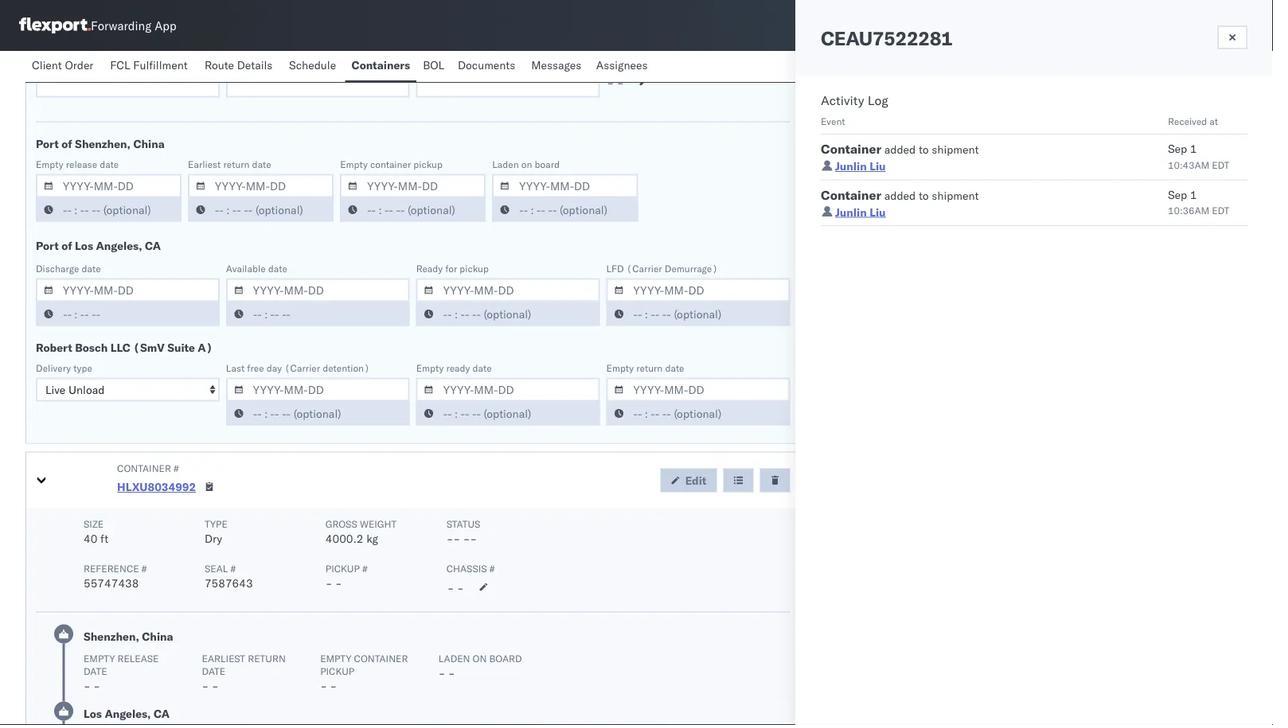 Task type: vqa. For each thing, say whether or not it's contained in the screenshot.


Task type: describe. For each thing, give the bounding box(es) containing it.
0 horizontal spatial documents button
[[451, 51, 525, 82]]

0 vertical spatial shenzhen,
[[75, 137, 131, 150]]

0 vertical spatial los
[[75, 238, 93, 252]]

delivery type
[[36, 362, 92, 374]]

1 vertical spatial documents button
[[1109, 95, 1183, 142]]

port of shenzhen, china
[[36, 137, 165, 150]]

2 vertical spatial container
[[117, 463, 171, 475]]

status -- --
[[446, 518, 480, 545]]

gross
[[325, 518, 357, 530]]

robert bosch llc (smv suite a)
[[36, 340, 213, 354]]

route details
[[205, 58, 273, 72]]

yyyy-mm-dd text field for laden on board
[[492, 174, 638, 198]]

shenzhen, china
[[84, 629, 173, 643]]

0 vertical spatial china
[[133, 137, 165, 150]]

1 vertical spatial documents
[[1115, 102, 1173, 116]]

-- : -- -- (optional) text field for earliest return date
[[188, 198, 334, 222]]

discharge
[[36, 263, 79, 275]]

fcl inside button
[[110, 58, 130, 72]]

at
[[1210, 115, 1218, 127]]

liu for sep 1 10:43am edt
[[870, 159, 886, 173]]

sep for sep 1 10:36am edt
[[1168, 188, 1187, 201]]

lfd (carrier demurrage)
[[606, 263, 718, 275]]

yyyy-mm-dd text field for empty release date
[[36, 174, 182, 198]]

yyyy-mm-dd text field for empty container pickup
[[340, 174, 486, 198]]

empty for empty return date
[[606, 362, 634, 374]]

llc
[[111, 340, 130, 354]]

seal for seal # 7587643
[[205, 563, 228, 575]]

fcl fulfillment
[[110, 58, 188, 72]]

last
[[226, 362, 245, 374]]

container #
[[117, 463, 179, 475]]

client order
[[32, 58, 93, 72]]

summary
[[855, 102, 902, 116]]

location
[[1159, 191, 1205, 203]]

fulfillment
[[133, 58, 188, 72]]

0 horizontal spatial (carrier
[[284, 362, 320, 374]]

bol
[[423, 58, 444, 72]]

ready for pickup
[[416, 263, 489, 275]]

added for sep 1 10:36am edt
[[884, 188, 916, 202]]

overview
[[855, 159, 904, 173]]

dry
[[205, 531, 222, 545]]

bol button
[[417, 51, 451, 82]]

summary button
[[848, 95, 912, 142]]

edt for sep 1 10:36am edt
[[1212, 205, 1230, 217]]

container for sep 1 10:43am edt
[[821, 141, 881, 157]]

0 horizontal spatial messages button
[[525, 51, 590, 82]]

1 for sep 1 10:43am edt
[[1190, 142, 1197, 156]]

hlxu8034992
[[117, 480, 196, 494]]

status
[[446, 518, 480, 530]]

gross weight 4000.2 kg
[[325, 518, 397, 545]]

size 40 ft
[[84, 518, 108, 545]]

liu for sep 1 10:36am edt
[[870, 205, 886, 219]]

suite
[[167, 340, 195, 354]]

fcl fulfillment button
[[104, 51, 198, 82]]

1 for sep 1 10:36am edt
[[1190, 188, 1197, 201]]

0 vertical spatial chassis #
[[606, 57, 655, 69]]

containers
[[351, 58, 410, 72]]

-- : -- -- (optional) text field for last free day (carrier detention)
[[226, 402, 410, 426]]

app
[[155, 18, 176, 33]]

view as client button
[[1120, 67, 1229, 91]]

empty container pickup - -
[[320, 653, 408, 693]]

empty release date - -
[[84, 653, 159, 693]]

shipment for sep 1 10:36am edt
[[932, 188, 979, 202]]

os
[[1228, 20, 1243, 31]]

name
[[906, 191, 933, 203]]

port for port of los angeles, ca
[[36, 238, 59, 252]]

earliest return date - -
[[202, 653, 286, 693]]

1 vertical spatial china
[[142, 629, 173, 643]]

order
[[65, 58, 93, 72]]

schedule button
[[283, 51, 345, 82]]

zhen
[[1186, 204, 1211, 218]]

empty release date
[[36, 158, 119, 170]]

release for empty release date
[[66, 158, 97, 170]]

yyyy-mm-dd text field for available date
[[226, 278, 410, 302]]

-- : -- -- (optional) text field for ready for pickup
[[416, 302, 600, 326]]

seal # 7587643
[[205, 563, 253, 590]]

container for empty container pickup - -
[[354, 653, 408, 665]]

1 vertical spatial ca
[[154, 707, 170, 721]]

0 vertical spatial ca
[[145, 238, 161, 252]]

0 vertical spatial (carrier
[[626, 263, 662, 275]]

assignees button
[[590, 51, 657, 82]]

0 vertical spatial documents
[[458, 58, 515, 72]]

of for los
[[61, 238, 72, 252]]

junlin liu button for sep 1 10:43am edt
[[835, 159, 886, 173]]

detention)
[[323, 362, 370, 374]]

shipment
[[855, 191, 903, 203]]

shipment name test fcl
[[855, 191, 933, 218]]

-- : -- -- (optional) text field for laden on board
[[492, 198, 638, 222]]

type
[[73, 362, 92, 374]]

empty for empty release date - -
[[84, 653, 115, 665]]

1 vertical spatial chassis
[[446, 563, 487, 575]]

junlin for sep 1 10:36am edt
[[835, 205, 867, 219]]

earliest for earliest return date
[[188, 158, 221, 170]]

plant
[[1168, 220, 1193, 234]]

client order button
[[25, 51, 104, 82]]

available date
[[226, 263, 287, 275]]

weight
[[360, 518, 397, 530]]

1 vertical spatial chassis #
[[446, 563, 495, 575]]

container added to shipment for sep 1 10:43am edt
[[821, 141, 979, 157]]

test
[[855, 204, 880, 218]]

laden on board - -
[[438, 653, 522, 680]]

1846748
[[888, 63, 944, 79]]

los angeles, ca
[[84, 707, 170, 721]]

reference # 55747438
[[84, 563, 147, 590]]

flex-1846748 link
[[849, 63, 944, 79]]

1 vertical spatial shenzhen,
[[84, 629, 139, 643]]

sep 1 10:36am edt
[[1168, 188, 1230, 217]]

# inside pickup # - -
[[362, 563, 368, 575]]

55747438
[[84, 576, 139, 590]]

received at
[[1168, 115, 1218, 127]]

empty for empty release date
[[36, 158, 63, 170]]

-- : -- -- text field
[[226, 302, 410, 326]]

pickup # - -
[[325, 563, 368, 590]]

for
[[445, 263, 457, 275]]

junlin liu for sep 1 10:36am edt
[[835, 205, 886, 219]]

junlin liu button for sep 1 10:36am edt
[[835, 205, 886, 219]]

bosch shen zhen taixiang plant link
[[1123, 204, 1211, 234]]

10:36am
[[1168, 205, 1210, 217]]

reference #
[[36, 58, 87, 70]]

client
[[1188, 72, 1218, 86]]

date for empty return date
[[665, 362, 684, 374]]

forwarding app link
[[19, 18, 176, 33]]

delivery
[[36, 362, 71, 374]]

added for sep 1 10:43am edt
[[884, 143, 916, 156]]

1 vertical spatial los
[[84, 707, 102, 721]]

last free day (carrier detention)
[[226, 362, 370, 374]]

junlin liu for sep 1 10:43am edt
[[835, 159, 886, 173]]

yyyy-mm-dd text field for lfd (carrier demurrage)
[[606, 278, 790, 302]]

(smv
[[133, 340, 165, 354]]

to for sep 1 10:36am edt
[[919, 188, 929, 202]]



Task type: locate. For each thing, give the bounding box(es) containing it.
to right shipment
[[919, 188, 929, 202]]

origin location bosch shen zhen taixiang plant
[[1123, 191, 1211, 234]]

forwarding app
[[91, 18, 176, 33]]

origin
[[1123, 191, 1156, 203]]

1 horizontal spatial documents
[[1115, 102, 1173, 116]]

ft
[[100, 531, 108, 545]]

-- : -- -- (optional) text field down the empty container pickup
[[340, 198, 486, 222]]

2 port from the top
[[36, 238, 59, 252]]

yyyy-mm-dd text field for last free day (carrier detention)
[[226, 378, 410, 402]]

1 port from the top
[[36, 137, 59, 150]]

sep inside sep 1 10:43am edt
[[1168, 142, 1187, 156]]

2 vertical spatial pickup
[[320, 666, 354, 678]]

7587643
[[205, 576, 253, 590]]

1 vertical spatial edt
[[1212, 205, 1230, 217]]

port
[[36, 137, 59, 150], [36, 238, 59, 252]]

1 horizontal spatial on
[[521, 158, 532, 170]]

pickup down 4000.2
[[325, 563, 360, 575]]

release inside empty release date - -
[[117, 653, 159, 665]]

1 vertical spatial container
[[821, 187, 881, 203]]

taixiang
[[1123, 220, 1165, 234]]

1 sep from the top
[[1168, 142, 1187, 156]]

date for earliest return date
[[252, 158, 271, 170]]

0 horizontal spatial pickup
[[325, 563, 360, 575]]

- - down status -- -- on the left
[[447, 581, 464, 595]]

los
[[75, 238, 93, 252], [84, 707, 102, 721]]

0 horizontal spatial laden
[[438, 653, 470, 665]]

on for laden on board - -
[[473, 653, 487, 665]]

YYYY-MM-DD text field
[[340, 174, 486, 198], [36, 278, 220, 302], [226, 278, 410, 302], [416, 278, 600, 302], [606, 278, 790, 302], [416, 378, 600, 402]]

1 vertical spatial angeles,
[[105, 707, 151, 721]]

-- : -- -- (optional) text field for empty release date
[[36, 198, 182, 222]]

earliest for earliest return date - -
[[202, 653, 245, 665]]

return for earliest return date
[[223, 158, 250, 170]]

los down empty release date - -
[[84, 707, 102, 721]]

0 vertical spatial container
[[821, 141, 881, 157]]

0 horizontal spatial pickup
[[320, 666, 354, 678]]

4000.2
[[325, 531, 363, 545]]

-- : -- -- (optional) text field down the last free day (carrier detention)
[[226, 402, 410, 426]]

shipment up the 'name'
[[932, 143, 979, 156]]

bosch
[[1123, 204, 1155, 218], [75, 340, 108, 354]]

0 horizontal spatial - -
[[447, 581, 464, 595]]

1 horizontal spatial laden
[[492, 158, 519, 170]]

received
[[1168, 115, 1207, 127]]

1 vertical spatial container added to shipment
[[821, 187, 979, 203]]

1 shipment from the top
[[932, 143, 979, 156]]

- - down assignees
[[607, 75, 624, 89]]

laden for laden on board
[[492, 158, 519, 170]]

0 vertical spatial edt
[[1212, 159, 1230, 171]]

0 vertical spatial messages button
[[525, 51, 590, 82]]

0 vertical spatial messages
[[531, 58, 581, 72]]

date for empty release date - -
[[84, 666, 107, 678]]

0 horizontal spatial board
[[489, 653, 522, 665]]

1 vertical spatial 1
[[1190, 188, 1197, 201]]

-
[[607, 75, 614, 89], [617, 75, 624, 89], [446, 531, 453, 545], [453, 531, 460, 545], [463, 531, 470, 545], [470, 531, 477, 545], [325, 576, 332, 590], [335, 576, 342, 590], [447, 581, 454, 595], [457, 581, 464, 595], [438, 666, 445, 680], [448, 666, 455, 680], [84, 679, 91, 693], [93, 679, 100, 693], [202, 679, 209, 693], [212, 679, 219, 693], [320, 679, 327, 693], [330, 679, 337, 693]]

seal #
[[226, 58, 253, 70]]

1
[[1190, 142, 1197, 156], [1190, 188, 1197, 201]]

1 vertical spatial port
[[36, 238, 59, 252]]

junlin liu down shipment
[[835, 205, 886, 219]]

pickup inside empty container pickup - -
[[320, 666, 354, 678]]

documents right pickup #
[[458, 58, 515, 72]]

0 vertical spatial reference
[[36, 58, 80, 70]]

messages left assignees
[[531, 58, 581, 72]]

1 vertical spatial fcl
[[883, 204, 903, 218]]

fcl down shipment
[[883, 204, 903, 218]]

1 vertical spatial junlin liu button
[[835, 205, 886, 219]]

0 vertical spatial - -
[[607, 75, 624, 89]]

of for shenzhen,
[[61, 137, 72, 150]]

port for port of shenzhen, china
[[36, 137, 59, 150]]

junlin liu button down shipment
[[835, 205, 886, 219]]

-- : -- -- (optional) text field down laden on board
[[492, 198, 638, 222]]

pickup for port of shenzhen, china
[[413, 158, 443, 170]]

0 vertical spatial release
[[66, 158, 97, 170]]

client
[[32, 58, 62, 72]]

1 horizontal spatial release
[[117, 653, 159, 665]]

0 vertical spatial container added to shipment
[[821, 141, 979, 157]]

documents down view
[[1115, 102, 1173, 116]]

container added to shipment up overview
[[821, 141, 979, 157]]

1 inside sep 1 10:36am edt
[[1190, 188, 1197, 201]]

earliest return date
[[188, 158, 271, 170]]

discharge date
[[36, 263, 101, 275]]

-- : -- -- (optional) text field down "ready for pickup"
[[416, 302, 600, 326]]

pickup for port of los angeles, ca
[[460, 263, 489, 275]]

0 vertical spatial pickup
[[416, 58, 446, 70]]

-- : -- -- (optional) text field down ready
[[416, 402, 600, 426]]

1 junlin liu from the top
[[835, 159, 886, 173]]

2 liu from the top
[[870, 205, 886, 219]]

pickup #
[[416, 58, 453, 70]]

date inside empty release date - -
[[84, 666, 107, 678]]

yyyy-mm-dd text field down ready
[[416, 378, 600, 402]]

empty for empty ready date
[[416, 362, 444, 374]]

to
[[919, 143, 929, 156], [919, 188, 929, 202]]

china
[[133, 137, 165, 150], [142, 629, 173, 643]]

release for empty release date - -
[[117, 653, 159, 665]]

details
[[237, 58, 273, 72]]

seal for seal #
[[226, 58, 245, 70]]

1 horizontal spatial pickup
[[416, 58, 446, 70]]

0 horizontal spatial bosch
[[75, 340, 108, 354]]

laden for laden on board - -
[[438, 653, 470, 665]]

1 vertical spatial sep
[[1168, 188, 1187, 201]]

-- : -- -- text field
[[36, 302, 220, 326]]

to for sep 1 10:43am edt
[[919, 143, 929, 156]]

event
[[821, 115, 845, 127]]

# inside seal # 7587643
[[230, 563, 236, 575]]

return for empty return date
[[636, 362, 663, 374]]

junlin up shipment
[[835, 159, 867, 173]]

angeles, down empty release date - -
[[105, 707, 151, 721]]

0 horizontal spatial reference
[[36, 58, 80, 70]]

junlin liu up shipment
[[835, 159, 886, 173]]

return inside earliest return date - -
[[248, 653, 286, 665]]

on inside laden on board - -
[[473, 653, 487, 665]]

1 horizontal spatial chassis
[[606, 57, 647, 69]]

documents button right "bol"
[[451, 51, 525, 82]]

YYYY-MM-DD text field
[[36, 174, 182, 198], [188, 174, 334, 198], [492, 174, 638, 198], [226, 378, 410, 402], [606, 378, 790, 402]]

pickup for pickup # - -
[[325, 563, 360, 575]]

1 vertical spatial - -
[[447, 581, 464, 595]]

1 vertical spatial messages
[[1189, 102, 1239, 116]]

1 vertical spatial messages button
[[1183, 95, 1248, 142]]

None text field
[[36, 74, 220, 98]]

release
[[66, 158, 97, 170], [117, 653, 159, 665]]

messages down client
[[1189, 102, 1239, 116]]

1 horizontal spatial board
[[535, 158, 560, 170]]

port up discharge
[[36, 238, 59, 252]]

2 junlin liu from the top
[[835, 205, 886, 219]]

1 horizontal spatial messages
[[1189, 102, 1239, 116]]

board for laden on board
[[535, 158, 560, 170]]

-- : -- -- (optional) text field for empty return date
[[606, 402, 790, 426]]

edt for sep 1 10:43am edt
[[1212, 159, 1230, 171]]

fcl inside shipment name test fcl
[[883, 204, 903, 218]]

fcl down forwarding
[[110, 58, 130, 72]]

2 added from the top
[[884, 188, 916, 202]]

0 vertical spatial 1
[[1190, 142, 1197, 156]]

messages button
[[525, 51, 590, 82], [1183, 95, 1248, 142]]

board inside laden on board - -
[[489, 653, 522, 665]]

1 vertical spatial pickup
[[325, 563, 360, 575]]

board for laden on board - -
[[489, 653, 522, 665]]

pickup inside pickup # - -
[[325, 563, 360, 575]]

seal inside seal # 7587643
[[205, 563, 228, 575]]

-- : -- -- (optional) text field down empty return date
[[606, 402, 790, 426]]

2 junlin from the top
[[835, 205, 867, 219]]

2 shipment from the top
[[932, 188, 979, 202]]

pickup
[[413, 158, 443, 170], [460, 263, 489, 275], [320, 666, 354, 678]]

on for laden on board
[[521, 158, 532, 170]]

fcl
[[110, 58, 130, 72], [883, 204, 903, 218]]

container up hlxu8034992
[[117, 463, 171, 475]]

-- : -- -- (optional) text field
[[36, 198, 182, 222], [188, 198, 334, 222], [606, 302, 790, 326], [226, 402, 410, 426], [416, 402, 600, 426]]

2 1 from the top
[[1190, 188, 1197, 201]]

0 vertical spatial angeles,
[[96, 238, 142, 252]]

1 vertical spatial board
[[489, 653, 522, 665]]

2 junlin liu button from the top
[[835, 205, 886, 219]]

0 vertical spatial chassis
[[606, 57, 647, 69]]

bosch inside the origin location bosch shen zhen taixiang plant
[[1123, 204, 1155, 218]]

type
[[205, 518, 228, 530]]

robert
[[36, 340, 72, 354]]

yyyy-mm-dd text field for empty ready date
[[416, 378, 600, 402]]

to up the 'name'
[[919, 143, 929, 156]]

ceau7522281
[[821, 26, 953, 50]]

0 vertical spatial junlin
[[835, 159, 867, 173]]

0 vertical spatial documents button
[[451, 51, 525, 82]]

yyyy-mm-dd text field down empty return date
[[606, 378, 790, 402]]

overview button
[[829, 143, 1273, 190]]

pickup right containers on the left of the page
[[416, 58, 446, 70]]

earliest
[[188, 158, 221, 170], [202, 653, 245, 665]]

china down 'fcl fulfillment' button
[[133, 137, 165, 150]]

demurrage)
[[665, 263, 718, 275]]

1 vertical spatial (carrier
[[284, 362, 320, 374]]

1 vertical spatial return
[[636, 362, 663, 374]]

1 vertical spatial release
[[117, 653, 159, 665]]

1 vertical spatial container
[[354, 653, 408, 665]]

sep up shen
[[1168, 188, 1187, 201]]

0 vertical spatial liu
[[870, 159, 886, 173]]

None text field
[[226, 74, 410, 98], [416, 74, 600, 98], [226, 74, 410, 98], [416, 74, 600, 98]]

edt right 10:43am
[[1212, 159, 1230, 171]]

1 junlin from the top
[[835, 159, 867, 173]]

documents button down view
[[1109, 95, 1183, 142]]

ca
[[145, 238, 161, 252], [154, 707, 170, 721]]

1 of from the top
[[61, 137, 72, 150]]

1 vertical spatial earliest
[[202, 653, 245, 665]]

1 to from the top
[[919, 143, 929, 156]]

hlxu8034992 button
[[117, 480, 196, 494]]

of up empty release date
[[61, 137, 72, 150]]

yyyy-mm-dd text field for ready for pickup
[[416, 278, 600, 302]]

2 edt from the top
[[1212, 205, 1230, 217]]

empty ready date
[[416, 362, 492, 374]]

date for earliest return date - -
[[202, 666, 225, 678]]

container up "test"
[[821, 187, 881, 203]]

empty inside empty container pickup - -
[[320, 653, 352, 665]]

-- : -- -- (optional) text field for lfd (carrier demurrage)
[[606, 302, 790, 326]]

release down shenzhen, china
[[117, 653, 159, 665]]

0 vertical spatial to
[[919, 143, 929, 156]]

1 added from the top
[[884, 143, 916, 156]]

release down "port of shenzhen, china"
[[66, 158, 97, 170]]

kg
[[366, 531, 378, 545]]

1 1 from the top
[[1190, 142, 1197, 156]]

liu
[[870, 159, 886, 173], [870, 205, 886, 219]]

lfd
[[606, 263, 624, 275]]

1 vertical spatial added
[[884, 188, 916, 202]]

china up empty release date - -
[[142, 629, 173, 643]]

angeles,
[[96, 238, 142, 252], [105, 707, 151, 721]]

10:43am
[[1168, 159, 1210, 171]]

free
[[247, 362, 264, 374]]

junlin
[[835, 159, 867, 173], [835, 205, 867, 219]]

container for sep 1 10:36am edt
[[821, 187, 881, 203]]

1 vertical spatial junlin liu
[[835, 205, 886, 219]]

empty for empty container pickup - -
[[320, 653, 352, 665]]

bosch down origin at the top
[[1123, 204, 1155, 218]]

of up discharge date
[[61, 238, 72, 252]]

2 sep from the top
[[1168, 188, 1187, 201]]

sep
[[1168, 142, 1187, 156], [1168, 188, 1187, 201]]

edt inside sep 1 10:43am edt
[[1212, 159, 1230, 171]]

(carrier right lfd
[[626, 263, 662, 275]]

2 container added to shipment from the top
[[821, 187, 979, 203]]

1 inside sep 1 10:43am edt
[[1190, 142, 1197, 156]]

shen
[[1157, 204, 1183, 218]]

junlin for sep 1 10:43am edt
[[835, 159, 867, 173]]

0 horizontal spatial chassis
[[446, 563, 487, 575]]

edt inside sep 1 10:36am edt
[[1212, 205, 1230, 217]]

date for empty release date
[[100, 158, 119, 170]]

Search Shipments (/) text field
[[968, 14, 1122, 37]]

junlin liu button up shipment
[[835, 159, 886, 173]]

added up overview
[[884, 143, 916, 156]]

1 up 10:43am
[[1190, 142, 1197, 156]]

0 horizontal spatial messages
[[531, 58, 581, 72]]

laden inside laden on board - -
[[438, 653, 470, 665]]

earliest inside earliest return date - -
[[202, 653, 245, 665]]

shipment for sep 1 10:43am edt
[[932, 143, 979, 156]]

view as client
[[1145, 72, 1218, 86]]

-- : -- -- (optional) text field for empty container pickup
[[340, 198, 486, 222]]

port up empty release date
[[36, 137, 59, 150]]

1 horizontal spatial reference
[[84, 563, 139, 575]]

# inside reference # 55747438
[[142, 563, 147, 575]]

0 vertical spatial fcl
[[110, 58, 130, 72]]

los up discharge date
[[75, 238, 93, 252]]

junlin liu
[[835, 159, 886, 173], [835, 205, 886, 219]]

route
[[205, 58, 234, 72]]

0 horizontal spatial on
[[473, 653, 487, 665]]

edt right 'zhen' at the top
[[1212, 205, 1230, 217]]

1 vertical spatial junlin
[[835, 205, 867, 219]]

messages button down client
[[1183, 95, 1248, 142]]

container inside empty container pickup - -
[[354, 653, 408, 665]]

flex-
[[849, 63, 888, 79]]

-- : -- -- (optional) text field for empty ready date
[[416, 402, 600, 426]]

flex-1846748
[[849, 63, 944, 79]]

0 vertical spatial shipment
[[932, 143, 979, 156]]

type dry
[[205, 518, 228, 545]]

1 vertical spatial liu
[[870, 205, 886, 219]]

yyyy-mm-dd text field down the last free day (carrier detention)
[[226, 378, 410, 402]]

yyyy-mm-dd text field down empty release date
[[36, 174, 182, 198]]

angeles, up discharge date
[[96, 238, 142, 252]]

yyyy-mm-dd text field for earliest return date
[[188, 174, 334, 198]]

0 vertical spatial board
[[535, 158, 560, 170]]

-- : -- -- (optional) text field up port of los angeles, ca
[[36, 198, 182, 222]]

schedule
[[289, 58, 336, 72]]

sep for sep 1 10:43am edt
[[1168, 142, 1187, 156]]

reference inside reference # 55747438
[[84, 563, 139, 575]]

0 vertical spatial junlin liu
[[835, 159, 886, 173]]

liu up shipment
[[870, 159, 886, 173]]

1 container added to shipment from the top
[[821, 141, 979, 157]]

1 vertical spatial of
[[61, 238, 72, 252]]

1 vertical spatial seal
[[205, 563, 228, 575]]

yyyy-mm-dd text field for discharge date
[[36, 278, 220, 302]]

activity log
[[821, 92, 888, 108]]

container up overview
[[821, 141, 881, 157]]

1 edt from the top
[[1212, 159, 1230, 171]]

available
[[226, 263, 266, 275]]

laden on board
[[492, 158, 560, 170]]

shipment right shipment
[[932, 188, 979, 202]]

added down overview
[[884, 188, 916, 202]]

40
[[84, 531, 97, 545]]

container
[[370, 158, 411, 170], [354, 653, 408, 665]]

1 horizontal spatial documents button
[[1109, 95, 1183, 142]]

sep inside sep 1 10:36am edt
[[1168, 188, 1187, 201]]

messages button left assignees
[[525, 51, 590, 82]]

empty inside empty release date - -
[[84, 653, 115, 665]]

activity
[[821, 92, 864, 108]]

return
[[223, 158, 250, 170], [636, 362, 663, 374], [248, 653, 286, 665]]

0 vertical spatial return
[[223, 158, 250, 170]]

view
[[1145, 72, 1170, 86]]

0 vertical spatial seal
[[226, 58, 245, 70]]

1 liu from the top
[[870, 159, 886, 173]]

0 vertical spatial port
[[36, 137, 59, 150]]

yyyy-mm-dd text field down the empty container pickup
[[340, 174, 486, 198]]

sep 1 10:43am edt
[[1168, 142, 1230, 171]]

log
[[868, 92, 888, 108]]

1 junlin liu button from the top
[[835, 159, 886, 173]]

added
[[884, 143, 916, 156], [884, 188, 916, 202]]

a)
[[198, 340, 213, 354]]

shenzhen, up empty release date
[[75, 137, 131, 150]]

#
[[649, 57, 655, 69], [82, 58, 87, 70], [247, 58, 253, 70], [448, 58, 453, 70], [174, 463, 179, 475], [142, 563, 147, 575], [230, 563, 236, 575], [362, 563, 368, 575], [490, 563, 495, 575]]

yyyy-mm-dd text field down laden on board
[[492, 174, 638, 198]]

sep up 10:43am
[[1168, 142, 1187, 156]]

empty return date
[[606, 362, 684, 374]]

-- : -- -- (optional) text field
[[340, 198, 486, 222], [492, 198, 638, 222], [416, 302, 600, 326], [606, 402, 790, 426]]

ca down empty release date - -
[[154, 707, 170, 721]]

yyyy-mm-dd text field down available date
[[226, 278, 410, 302]]

yyyy-mm-dd text field down "ready for pickup"
[[416, 278, 600, 302]]

yyyy-mm-dd text field for empty return date
[[606, 378, 790, 402]]

2 to from the top
[[919, 188, 929, 202]]

container added to shipment for sep 1 10:36am edt
[[821, 187, 979, 203]]

0 vertical spatial junlin liu button
[[835, 159, 886, 173]]

junlin down shipment
[[835, 205, 867, 219]]

day
[[266, 362, 282, 374]]

reference for reference #
[[36, 58, 80, 70]]

0 horizontal spatial release
[[66, 158, 97, 170]]

yyyy-mm-dd text field down the earliest return date
[[188, 174, 334, 198]]

0 vertical spatial earliest
[[188, 158, 221, 170]]

-- : -- -- (optional) text field down the earliest return date
[[188, 198, 334, 222]]

messages
[[531, 58, 581, 72], [1189, 102, 1239, 116]]

ready
[[446, 362, 470, 374]]

chassis
[[606, 57, 647, 69], [446, 563, 487, 575]]

return for earliest return date - -
[[248, 653, 286, 665]]

reference for reference # 55747438
[[84, 563, 139, 575]]

ca up -- : -- -- text field
[[145, 238, 161, 252]]

ready
[[416, 263, 443, 275]]

1 horizontal spatial messages button
[[1183, 95, 1248, 142]]

0 vertical spatial sep
[[1168, 142, 1187, 156]]

0 vertical spatial of
[[61, 137, 72, 150]]

documents button
[[451, 51, 525, 82], [1109, 95, 1183, 142]]

chassis #
[[606, 57, 655, 69], [446, 563, 495, 575]]

0 horizontal spatial chassis #
[[446, 563, 495, 575]]

-- : -- -- (optional) text field down demurrage)
[[606, 302, 790, 326]]

0 vertical spatial on
[[521, 158, 532, 170]]

shenzhen, up empty release date - -
[[84, 629, 139, 643]]

1 horizontal spatial - -
[[607, 75, 624, 89]]

yyyy-mm-dd text field down port of los angeles, ca
[[36, 278, 220, 302]]

bosch up type
[[75, 340, 108, 354]]

empty for empty container pickup
[[340, 158, 368, 170]]

pickup for pickup #
[[416, 58, 446, 70]]

1 horizontal spatial pickup
[[413, 158, 443, 170]]

yyyy-mm-dd text field down demurrage)
[[606, 278, 790, 302]]

liu down shipment
[[870, 205, 886, 219]]

container for empty container pickup
[[370, 158, 411, 170]]

flexport. image
[[19, 18, 91, 33]]

1 vertical spatial laden
[[438, 653, 470, 665]]

(carrier right day
[[284, 362, 320, 374]]

container added to shipment down overview
[[821, 187, 979, 203]]

date inside earliest return date - -
[[202, 666, 225, 678]]

date for empty ready date
[[473, 362, 492, 374]]

1 vertical spatial to
[[919, 188, 929, 202]]

2 of from the top
[[61, 238, 72, 252]]

2 horizontal spatial pickup
[[460, 263, 489, 275]]

as
[[1173, 72, 1185, 86]]

1 up '10:36am'
[[1190, 188, 1197, 201]]

0 vertical spatial bosch
[[1123, 204, 1155, 218]]



